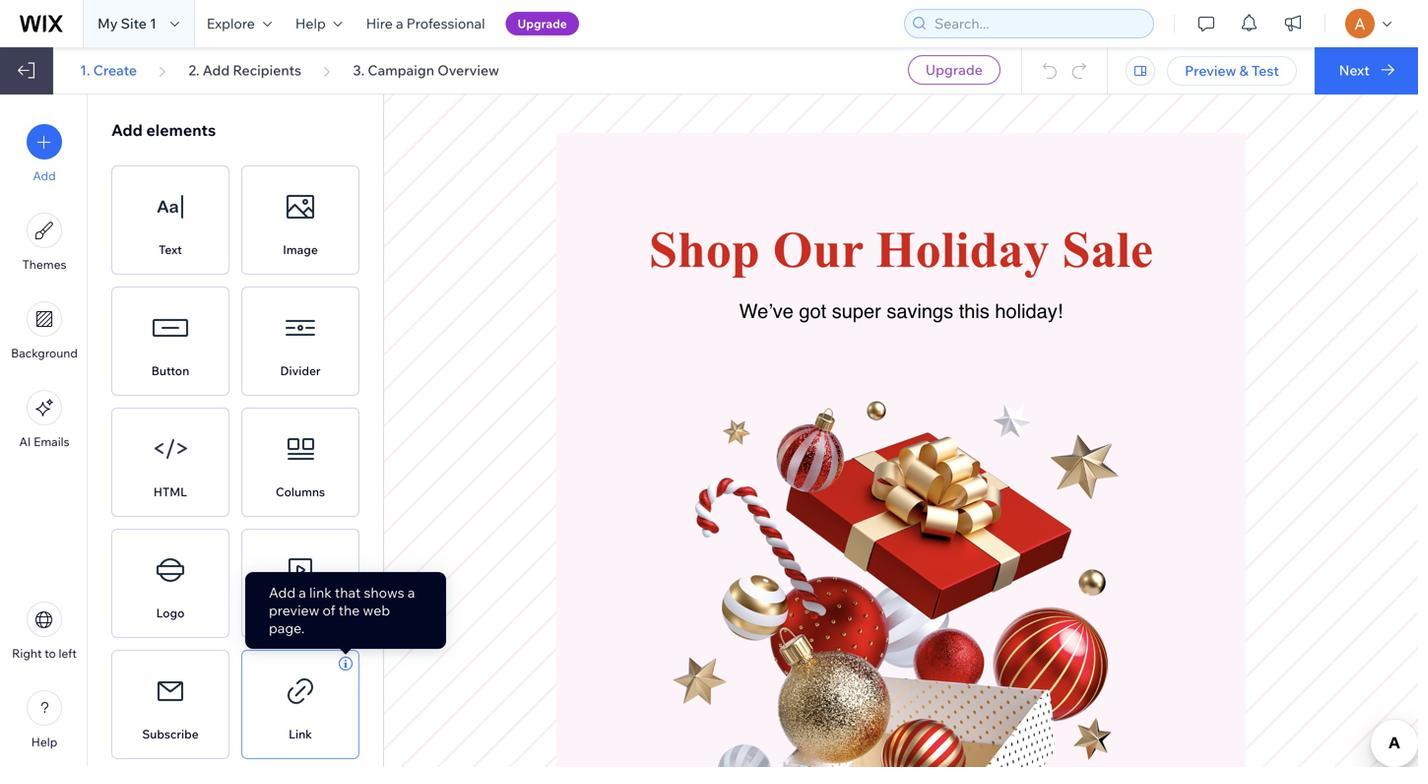 Task type: locate. For each thing, give the bounding box(es) containing it.
add for add
[[33, 168, 56, 183]]

html
[[154, 485, 187, 499]]

left
[[59, 646, 77, 661]]

1 horizontal spatial upgrade
[[926, 61, 983, 78]]

3. campaign overview link
[[353, 62, 499, 79]]

ai emails
[[19, 434, 69, 449]]

2 horizontal spatial a
[[408, 584, 415, 601]]

link
[[289, 727, 312, 742]]

1 vertical spatial help button
[[27, 690, 62, 750]]

ai emails button
[[19, 390, 69, 449]]

right to left button
[[12, 602, 77, 661]]

0 vertical spatial upgrade button
[[506, 12, 579, 35]]

a right hire on the top
[[396, 15, 403, 32]]

this
[[959, 300, 990, 323]]

my
[[98, 15, 118, 32]]

add elements
[[111, 120, 216, 140]]

1. create
[[80, 62, 137, 79]]

create
[[93, 62, 137, 79]]

upgrade button right professional
[[506, 12, 579, 35]]

add inside add a link that shows a preview of the web page.
[[269, 584, 296, 601]]

0 vertical spatial upgrade
[[518, 16, 567, 31]]

upgrade
[[518, 16, 567, 31], [926, 61, 983, 78]]

explore
[[207, 15, 255, 32]]

upgrade button down search... field
[[908, 55, 1001, 85]]

add inside button
[[33, 168, 56, 183]]

add for add a link that shows a preview of the web page.
[[269, 584, 296, 601]]

0 horizontal spatial a
[[299, 584, 306, 601]]

super
[[832, 300, 881, 323]]

0 horizontal spatial upgrade
[[518, 16, 567, 31]]

upgrade down search... field
[[926, 61, 983, 78]]

1 horizontal spatial help
[[295, 15, 326, 32]]

next button
[[1315, 47, 1418, 95]]

add up the preview
[[269, 584, 296, 601]]

1 vertical spatial upgrade button
[[908, 55, 1001, 85]]

add
[[203, 62, 230, 79], [111, 120, 143, 140], [33, 168, 56, 183], [269, 584, 296, 601]]

1 horizontal spatial upgrade button
[[908, 55, 1001, 85]]

columns
[[276, 485, 325, 499]]

that
[[335, 584, 361, 601]]

ai
[[19, 434, 31, 449]]

we've
[[739, 300, 794, 323]]

a
[[396, 15, 403, 32], [299, 584, 306, 601], [408, 584, 415, 601]]

1. create link
[[80, 62, 137, 79]]

upgrade button
[[506, 12, 579, 35], [908, 55, 1001, 85]]

1 vertical spatial help
[[31, 735, 57, 750]]

a left "link"
[[299, 584, 306, 601]]

got
[[799, 300, 827, 323]]

help down the right to left
[[31, 735, 57, 750]]

add a link that shows a preview of the web page.
[[269, 584, 415, 637]]

help button down the right to left
[[27, 690, 62, 750]]

1 horizontal spatial a
[[396, 15, 403, 32]]

site
[[121, 15, 147, 32]]

emails
[[34, 434, 69, 449]]

to
[[45, 646, 56, 661]]

help up recipients
[[295, 15, 326, 32]]

divider
[[280, 363, 321, 378]]

overview
[[438, 62, 499, 79]]

video
[[284, 606, 317, 621]]

logo
[[156, 606, 185, 621]]

&
[[1240, 62, 1249, 79]]

help
[[295, 15, 326, 32], [31, 735, 57, 750]]

Search... field
[[929, 10, 1148, 37]]

we've got super savings this holiday!
[[739, 300, 1063, 323]]

help button left hire on the top
[[284, 0, 354, 47]]

themes
[[22, 257, 66, 272]]

a right 'shows'
[[408, 584, 415, 601]]

upgrade right professional
[[518, 16, 567, 31]]

help button
[[284, 0, 354, 47], [27, 690, 62, 750]]

preview
[[1185, 62, 1237, 79]]

1 horizontal spatial help button
[[284, 0, 354, 47]]

0 horizontal spatial help
[[31, 735, 57, 750]]

a for professional
[[396, 15, 403, 32]]

preview & test
[[1185, 62, 1279, 79]]

sale
[[1062, 221, 1153, 278]]

preview & test button
[[1167, 56, 1297, 86]]

shop
[[649, 221, 760, 278]]

1 vertical spatial upgrade
[[926, 61, 983, 78]]

add right 2.
[[203, 62, 230, 79]]

add left elements
[[111, 120, 143, 140]]

hire a professional link
[[354, 0, 497, 47]]

3. campaign overview
[[353, 62, 499, 79]]

holiday!
[[995, 300, 1063, 323]]

preview
[[269, 602, 320, 619]]

background button
[[11, 301, 78, 361]]

add up themes button at the top left of the page
[[33, 168, 56, 183]]

hire
[[366, 15, 393, 32]]

campaign
[[368, 62, 434, 79]]

0 horizontal spatial help button
[[27, 690, 62, 750]]

a inside "link"
[[396, 15, 403, 32]]

link
[[309, 584, 332, 601]]

shows
[[364, 584, 405, 601]]



Task type: vqa. For each thing, say whether or not it's contained in the screenshot.
the right THE UPGRADE button
yes



Task type: describe. For each thing, give the bounding box(es) containing it.
recipients
[[233, 62, 302, 79]]

3.
[[353, 62, 365, 79]]

savings
[[887, 300, 954, 323]]

1
[[150, 15, 157, 32]]

2. add recipients link
[[188, 62, 302, 79]]

0 horizontal spatial upgrade button
[[506, 12, 579, 35]]

1.
[[80, 62, 90, 79]]

add button
[[27, 124, 62, 183]]

page.
[[269, 620, 305, 637]]

upgrade for the bottom upgrade button
[[926, 61, 983, 78]]

elements
[[146, 120, 216, 140]]

right to left
[[12, 646, 77, 661]]

hire a professional
[[366, 15, 485, 32]]

upgrade for leftmost upgrade button
[[518, 16, 567, 31]]

2. add recipients
[[188, 62, 302, 79]]

text
[[159, 242, 182, 257]]

a for link
[[299, 584, 306, 601]]

0 vertical spatial help
[[295, 15, 326, 32]]

shop our holiday sale
[[649, 221, 1153, 278]]

our
[[773, 221, 864, 278]]

next
[[1339, 62, 1370, 79]]

the
[[339, 602, 360, 619]]

my site 1
[[98, 15, 157, 32]]

holiday
[[876, 221, 1050, 278]]

right
[[12, 646, 42, 661]]

background
[[11, 346, 78, 361]]

image
[[283, 242, 318, 257]]

web
[[363, 602, 390, 619]]

add for add elements
[[111, 120, 143, 140]]

0 vertical spatial help button
[[284, 0, 354, 47]]

button
[[151, 363, 189, 378]]

of
[[323, 602, 336, 619]]

test
[[1252, 62, 1279, 79]]

professional
[[407, 15, 485, 32]]

subscribe
[[142, 727, 199, 742]]

2.
[[188, 62, 200, 79]]

themes button
[[22, 213, 66, 272]]



